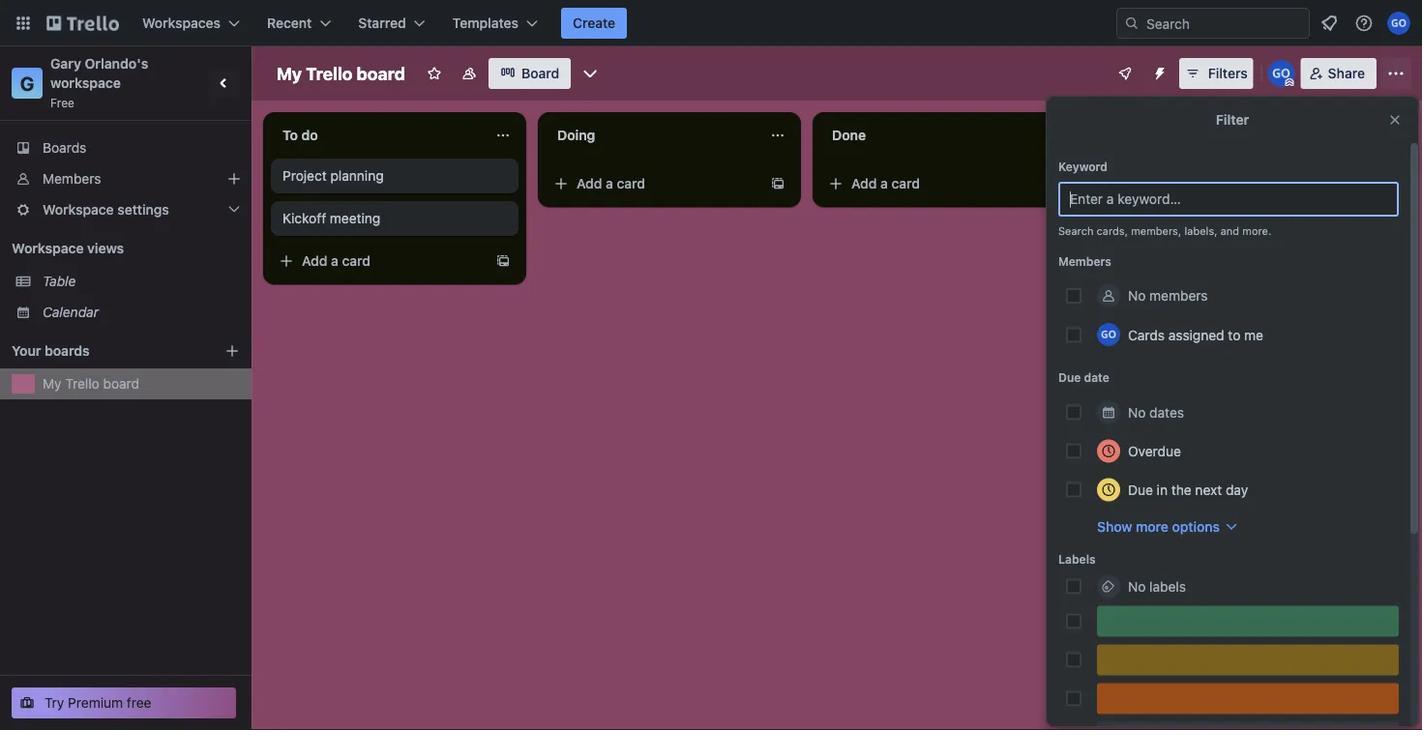 Task type: vqa. For each thing, say whether or not it's contained in the screenshot.
Add
yes



Task type: locate. For each thing, give the bounding box(es) containing it.
workspace visible image
[[462, 66, 477, 81]]

members down boards at the left
[[43, 171, 101, 187]]

0 vertical spatial my trello board
[[277, 63, 406, 84]]

no members
[[1129, 288, 1209, 304]]

no
[[1129, 288, 1146, 304], [1129, 405, 1146, 421], [1129, 579, 1146, 595]]

members
[[43, 171, 101, 187], [1059, 255, 1112, 268]]

1 horizontal spatial my trello board
[[277, 63, 406, 84]]

1 horizontal spatial members
[[1059, 255, 1112, 268]]

color: orange, title: none element
[[1098, 684, 1400, 715]]

1 horizontal spatial add a card button
[[546, 168, 763, 199]]

switch to… image
[[14, 14, 33, 33]]

add a card button down doing text field
[[546, 168, 763, 199]]

0 vertical spatial no
[[1129, 288, 1146, 304]]

0 horizontal spatial a
[[331, 253, 339, 269]]

another
[[1152, 125, 1202, 141]]

workspace
[[50, 75, 121, 91]]

close popover image
[[1388, 112, 1404, 128]]

create button
[[561, 8, 627, 39]]

day
[[1226, 482, 1249, 498]]

add a card button down "done" text field
[[821, 168, 1038, 199]]

add a card down done
[[852, 176, 921, 192]]

0 vertical spatial members
[[43, 171, 101, 187]]

kickoff meeting link
[[283, 209, 507, 228]]

board
[[357, 63, 406, 84], [103, 376, 139, 392]]

0 vertical spatial workspace
[[43, 202, 114, 218]]

0 horizontal spatial members
[[43, 171, 101, 187]]

settings
[[117, 202, 169, 218]]

no for no dates
[[1129, 405, 1146, 421]]

my trello board
[[277, 63, 406, 84], [43, 376, 139, 392]]

try
[[45, 695, 64, 711]]

workspace up workspace views
[[43, 202, 114, 218]]

starred
[[358, 15, 406, 31]]

1 horizontal spatial board
[[357, 63, 406, 84]]

trello down boards on the left top
[[65, 376, 99, 392]]

due for due in the next day
[[1129, 482, 1154, 498]]

gary orlando (garyorlando) image right the filters
[[1269, 60, 1296, 87]]

0 horizontal spatial create from template… image
[[496, 254, 511, 269]]

primary element
[[0, 0, 1423, 46]]

workspace settings
[[43, 202, 169, 218]]

0 horizontal spatial gary orlando (garyorlando) image
[[1098, 323, 1121, 347]]

labels
[[1059, 553, 1096, 567]]

card for doing
[[617, 176, 646, 192]]

1 vertical spatial no
[[1129, 405, 1146, 421]]

free
[[127, 695, 152, 711]]

due
[[1059, 371, 1082, 385], [1129, 482, 1154, 498]]

no left labels
[[1129, 579, 1146, 595]]

add down 'doing'
[[577, 176, 603, 192]]

1 vertical spatial members
[[1059, 255, 1112, 268]]

workspace
[[43, 202, 114, 218], [12, 241, 84, 257]]

card down "done" text field
[[892, 176, 921, 192]]

0 vertical spatial gary orlando (garyorlando) image
[[1269, 60, 1296, 87]]

create from template… image for to do
[[496, 254, 511, 269]]

0 horizontal spatial add a card button
[[271, 246, 488, 277]]

2 vertical spatial no
[[1129, 579, 1146, 595]]

1 horizontal spatial a
[[606, 176, 614, 192]]

a down "done" text field
[[881, 176, 889, 192]]

a down "kickoff meeting"
[[331, 253, 339, 269]]

2 horizontal spatial create from template… image
[[1045, 176, 1061, 192]]

no up cards
[[1129, 288, 1146, 304]]

cards assigned to me
[[1129, 327, 1264, 343]]

workspace up table
[[12, 241, 84, 257]]

workspace settings button
[[0, 195, 252, 226]]

table
[[43, 273, 76, 289]]

create from template… image
[[771, 176, 786, 192], [1045, 176, 1061, 192], [496, 254, 511, 269]]

in
[[1157, 482, 1168, 498]]

1 vertical spatial workspace
[[12, 241, 84, 257]]

due left date
[[1059, 371, 1082, 385]]

due date
[[1059, 371, 1110, 385]]

create
[[573, 15, 616, 31]]

members,
[[1132, 225, 1182, 238]]

workspace for workspace settings
[[43, 202, 114, 218]]

free
[[50, 96, 75, 109]]

add down kickoff
[[302, 253, 328, 269]]

due left in
[[1129, 482, 1154, 498]]

Done text field
[[821, 120, 1034, 151]]

3 no from the top
[[1129, 579, 1146, 595]]

more.
[[1243, 225, 1272, 238]]

card
[[617, 176, 646, 192], [892, 176, 921, 192], [342, 253, 371, 269]]

search
[[1059, 225, 1094, 238]]

Doing text field
[[546, 120, 759, 151]]

your
[[12, 343, 41, 359]]

star or unstar board image
[[427, 66, 442, 81]]

0 horizontal spatial add a card
[[302, 253, 371, 269]]

create from template… image for doing
[[771, 176, 786, 192]]

show more options button
[[1098, 517, 1240, 537]]

add
[[1123, 125, 1148, 141], [577, 176, 603, 192], [852, 176, 877, 192], [302, 253, 328, 269]]

my down your boards on the left top of page
[[43, 376, 62, 392]]

trello
[[306, 63, 353, 84], [65, 376, 99, 392]]

add a card button for to do
[[271, 246, 488, 277]]

workspaces
[[142, 15, 221, 31]]

my trello board down starred
[[277, 63, 406, 84]]

1 horizontal spatial trello
[[306, 63, 353, 84]]

overdue
[[1129, 443, 1182, 459]]

1 vertical spatial gary orlando (garyorlando) image
[[1098, 323, 1121, 347]]

2 horizontal spatial a
[[881, 176, 889, 192]]

add a card button down kickoff meeting link
[[271, 246, 488, 277]]

gary orlando (garyorlando) image
[[1269, 60, 1296, 87], [1098, 323, 1121, 347]]

1 horizontal spatial due
[[1129, 482, 1154, 498]]

my down recent
[[277, 63, 302, 84]]

1 horizontal spatial my
[[277, 63, 302, 84]]

no left dates
[[1129, 405, 1146, 421]]

board down your boards with 1 items element
[[103, 376, 139, 392]]

1 vertical spatial due
[[1129, 482, 1154, 498]]

no for no labels
[[1129, 579, 1146, 595]]

add a card button
[[546, 168, 763, 199], [821, 168, 1038, 199], [271, 246, 488, 277]]

0 horizontal spatial my
[[43, 376, 62, 392]]

kickoff meeting
[[283, 211, 381, 227]]

2 no from the top
[[1129, 405, 1146, 421]]

do
[[302, 127, 318, 143]]

1 no from the top
[[1129, 288, 1146, 304]]

my
[[277, 63, 302, 84], [43, 376, 62, 392]]

1 vertical spatial my
[[43, 376, 62, 392]]

a
[[606, 176, 614, 192], [881, 176, 889, 192], [331, 253, 339, 269]]

0 vertical spatial due
[[1059, 371, 1082, 385]]

board inside board name text box
[[357, 63, 406, 84]]

0 vertical spatial trello
[[306, 63, 353, 84]]

2 horizontal spatial card
[[892, 176, 921, 192]]

1 vertical spatial trello
[[65, 376, 99, 392]]

add a card down "kickoff meeting"
[[302, 253, 371, 269]]

workspace for workspace views
[[12, 241, 84, 257]]

workspace views
[[12, 241, 124, 257]]

0 horizontal spatial due
[[1059, 371, 1082, 385]]

trello down recent popup button on the top left of the page
[[306, 63, 353, 84]]

the
[[1172, 482, 1192, 498]]

Enter a keyword… text field
[[1059, 182, 1400, 217]]

my trello board link
[[43, 375, 240, 394]]

card down meeting
[[342, 253, 371, 269]]

Search field
[[1140, 9, 1310, 38]]

1 horizontal spatial create from template… image
[[771, 176, 786, 192]]

members down search
[[1059, 255, 1112, 268]]

1 vertical spatial my trello board
[[43, 376, 139, 392]]

no dates
[[1129, 405, 1185, 421]]

board down starred
[[357, 63, 406, 84]]

labels,
[[1185, 225, 1218, 238]]

0 horizontal spatial board
[[103, 376, 139, 392]]

more
[[1136, 519, 1169, 535]]

2 horizontal spatial add a card button
[[821, 168, 1038, 199]]

add down done
[[852, 176, 877, 192]]

0 horizontal spatial my trello board
[[43, 376, 139, 392]]

to
[[1229, 327, 1241, 343]]

a down doing text field
[[606, 176, 614, 192]]

add another list button
[[1088, 112, 1351, 155]]

0 vertical spatial my
[[277, 63, 302, 84]]

card down doing text field
[[617, 176, 646, 192]]

0 horizontal spatial card
[[342, 253, 371, 269]]

1 horizontal spatial card
[[617, 176, 646, 192]]

add a card
[[577, 176, 646, 192], [852, 176, 921, 192], [302, 253, 371, 269]]

cards
[[1129, 327, 1166, 343]]

me
[[1245, 327, 1264, 343]]

add a card down 'doing'
[[577, 176, 646, 192]]

dates
[[1150, 405, 1185, 421]]

1 vertical spatial board
[[103, 376, 139, 392]]

meeting
[[330, 211, 381, 227]]

add left another
[[1123, 125, 1148, 141]]

show
[[1098, 519, 1133, 535]]

1 horizontal spatial add a card
[[577, 176, 646, 192]]

2 horizontal spatial add a card
[[852, 176, 921, 192]]

gary orlando (garyorlando) image left cards
[[1098, 323, 1121, 347]]

next
[[1196, 482, 1223, 498]]

my trello board down your boards with 1 items element
[[43, 376, 139, 392]]

0 vertical spatial board
[[357, 63, 406, 84]]

workspace inside popup button
[[43, 202, 114, 218]]



Task type: describe. For each thing, give the bounding box(es) containing it.
try premium free
[[45, 695, 152, 711]]

search image
[[1125, 15, 1140, 31]]

templates button
[[441, 8, 550, 39]]

calendar link
[[43, 303, 240, 322]]

search cards, members, labels, and more.
[[1059, 225, 1272, 238]]

list
[[1205, 125, 1224, 141]]

views
[[87, 241, 124, 257]]

add a card for doing
[[577, 176, 646, 192]]

to
[[283, 127, 298, 143]]

keyword
[[1059, 160, 1108, 173]]

share
[[1329, 65, 1366, 81]]

workspaces button
[[131, 8, 252, 39]]

no for no members
[[1129, 288, 1146, 304]]

date
[[1085, 371, 1110, 385]]

a for to do
[[331, 253, 339, 269]]

boards link
[[0, 133, 252, 164]]

a for done
[[881, 176, 889, 192]]

your boards
[[12, 343, 90, 359]]

labels
[[1150, 579, 1187, 595]]

filters button
[[1180, 58, 1254, 89]]

open information menu image
[[1355, 14, 1375, 33]]

due for due date
[[1059, 371, 1082, 385]]

project planning
[[283, 168, 384, 184]]

power ups image
[[1118, 66, 1133, 81]]

members link
[[0, 164, 252, 195]]

share button
[[1302, 58, 1377, 89]]

recent
[[267, 15, 312, 31]]

g link
[[12, 68, 43, 99]]

1 horizontal spatial gary orlando (garyorlando) image
[[1269, 60, 1296, 87]]

color: yellow, title: none element
[[1098, 645, 1400, 676]]

no labels
[[1129, 579, 1187, 595]]

board link
[[489, 58, 571, 89]]

kickoff
[[283, 211, 326, 227]]

assigned
[[1169, 327, 1225, 343]]

To do text field
[[271, 120, 484, 151]]

and
[[1221, 225, 1240, 238]]

0 notifications image
[[1318, 12, 1342, 35]]

members
[[1150, 288, 1209, 304]]

board inside 'my trello board' link
[[103, 376, 139, 392]]

starred button
[[347, 8, 437, 39]]

boards
[[43, 140, 86, 156]]

show menu image
[[1387, 64, 1406, 83]]

card for to do
[[342, 253, 371, 269]]

Board name text field
[[267, 58, 415, 89]]

project planning link
[[283, 166, 507, 186]]

calendar
[[43, 304, 99, 320]]

gary orlando's workspace free
[[50, 56, 152, 109]]

create from template… image for done
[[1045, 176, 1061, 192]]

trello inside board name text box
[[306, 63, 353, 84]]

due in the next day
[[1129, 482, 1249, 498]]

done
[[832, 127, 866, 143]]

workspace navigation collapse icon image
[[211, 70, 238, 97]]

try premium free button
[[12, 688, 236, 719]]

templates
[[453, 15, 519, 31]]

doing
[[558, 127, 596, 143]]

gary orlando's workspace link
[[50, 56, 152, 91]]

add a card for to do
[[302, 253, 371, 269]]

add board image
[[225, 344, 240, 359]]

orlando's
[[85, 56, 148, 72]]

automation image
[[1145, 58, 1172, 85]]

g
[[20, 72, 34, 94]]

my inside board name text box
[[277, 63, 302, 84]]

gary orlando (garyorlando) image
[[1388, 12, 1411, 35]]

add a card button for doing
[[546, 168, 763, 199]]

add for doing
[[577, 176, 603, 192]]

add inside add another list button
[[1123, 125, 1148, 141]]

planning
[[331, 168, 384, 184]]

a for doing
[[606, 176, 614, 192]]

filters
[[1209, 65, 1248, 81]]

card for done
[[892, 176, 921, 192]]

premium
[[68, 695, 123, 711]]

recent button
[[256, 8, 343, 39]]

my trello board inside board name text box
[[277, 63, 406, 84]]

board
[[522, 65, 560, 81]]

your boards with 1 items element
[[12, 340, 196, 363]]

filter
[[1217, 112, 1250, 128]]

cards,
[[1097, 225, 1129, 238]]

customize views image
[[581, 64, 600, 83]]

to do
[[283, 127, 318, 143]]

this member is an admin of this board. image
[[1286, 78, 1295, 87]]

options
[[1173, 519, 1221, 535]]

add a card button for done
[[821, 168, 1038, 199]]

add for done
[[852, 176, 877, 192]]

0 horizontal spatial trello
[[65, 376, 99, 392]]

boards
[[45, 343, 90, 359]]

project
[[283, 168, 327, 184]]

show more options
[[1098, 519, 1221, 535]]

add a card for done
[[852, 176, 921, 192]]

add for to do
[[302, 253, 328, 269]]

back to home image
[[46, 8, 119, 39]]

add another list
[[1123, 125, 1224, 141]]

color: green, title: none element
[[1098, 606, 1400, 637]]

table link
[[43, 272, 240, 291]]

gary
[[50, 56, 81, 72]]



